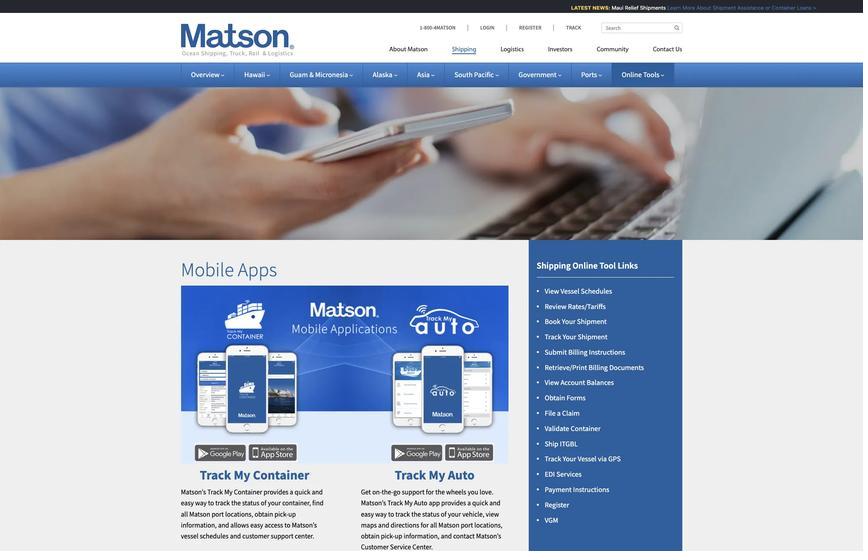 Task type: vqa. For each thing, say whether or not it's contained in the screenshot.
Get on-the-go support for the wheels you love. Matson's Track My Auto app provides a quick and easy way to track the status of your vehicle, view maps and directions for all Matson port locations, obtain pick-up information, and contact Matson's Customer Service Center.
yes



Task type: describe. For each thing, give the bounding box(es) containing it.
1 vertical spatial for
[[421, 521, 429, 530]]

and up "find" at the bottom left
[[312, 488, 323, 497]]

documents
[[610, 363, 644, 372]]

community link
[[585, 42, 641, 59]]

submit
[[545, 348, 567, 357]]

2 vertical spatial to
[[285, 521, 291, 530]]

balances
[[587, 378, 614, 388]]

4matson
[[434, 24, 456, 31]]

top menu navigation
[[390, 42, 683, 59]]

latest
[[567, 4, 587, 11]]

view account balances
[[545, 378, 614, 388]]

account
[[561, 378, 586, 388]]

my up matson's track my container provides a quick and easy way to track the status of your container, find all matson port locations, obtain pick-up information, and allows easy access to matson's vessel schedules and customer support center.
[[234, 468, 251, 484]]

track for track your shipment
[[545, 333, 562, 342]]

asia
[[417, 70, 430, 79]]

all inside get on-the-go support for the wheels you love. matson's track my auto app provides a quick and easy way to track the status of your vehicle, view maps and directions for all matson port locations, obtain pick-up information, and contact matson's customer service center.
[[430, 521, 437, 530]]

search image
[[675, 25, 680, 30]]

my inside matson's track my container provides a quick and easy way to track the status of your container, find all matson port locations, obtain pick-up information, and allows easy access to matson's vessel schedules and customer support center.
[[224, 488, 233, 497]]

find
[[312, 499, 324, 508]]

port inside matson's track my container provides a quick and easy way to track the status of your container, find all matson port locations, obtain pick-up information, and allows easy access to matson's vessel schedules and customer support center.
[[212, 510, 224, 519]]

obtain inside get on-the-go support for the wheels you love. matson's track my auto app provides a quick and easy way to track the status of your vehicle, view maps and directions for all matson port locations, obtain pick-up information, and contact matson's customer service center.
[[361, 532, 380, 541]]

track your vessel via gps
[[545, 455, 621, 464]]

support inside matson's track my container provides a quick and easy way to track the status of your container, find all matson port locations, obtain pick-up information, and allows easy access to matson's vessel schedules and customer support center.
[[271, 532, 294, 541]]

rates/tariffs
[[568, 302, 606, 311]]

0 vertical spatial to
[[208, 499, 214, 508]]

to inside get on-the-go support for the wheels you love. matson's track my auto app provides a quick and easy way to track the status of your vehicle, view maps and directions for all matson port locations, obtain pick-up information, and contact matson's customer service center.
[[388, 510, 394, 519]]

way inside get on-the-go support for the wheels you love. matson's track my auto app provides a quick and easy way to track the status of your vehicle, view maps and directions for all matson port locations, obtain pick-up information, and contact matson's customer service center.
[[375, 510, 387, 519]]

vehicle,
[[463, 510, 485, 519]]

status inside get on-the-go support for the wheels you love. matson's track my auto app provides a quick and easy way to track the status of your vehicle, view maps and directions for all matson port locations, obtain pick-up information, and contact matson's customer service center.
[[422, 510, 440, 519]]

vgm link
[[545, 516, 559, 525]]

800-
[[424, 24, 434, 31]]

app
[[429, 499, 440, 508]]

provides inside get on-the-go support for the wheels you love. matson's track my auto app provides a quick and easy way to track the status of your vehicle, view maps and directions for all matson port locations, obtain pick-up information, and contact matson's customer service center.
[[442, 499, 466, 508]]

way inside matson's track my container provides a quick and easy way to track the status of your container, find all matson port locations, obtain pick-up information, and allows easy access to matson's vessel schedules and customer support center.
[[195, 499, 207, 508]]

register for the topmost register link
[[519, 24, 542, 31]]

shipment for book your shipment
[[577, 317, 607, 327]]

tool
[[600, 260, 616, 272]]

billing for submit
[[569, 348, 588, 357]]

track my container
[[200, 468, 310, 484]]

view for view account balances
[[545, 378, 559, 388]]

login
[[481, 24, 495, 31]]

or
[[761, 4, 766, 11]]

0 vertical spatial instructions
[[589, 348, 626, 357]]

itgbl
[[560, 440, 578, 449]]

links
[[618, 260, 638, 272]]

online tools link
[[622, 70, 665, 79]]

track inside matson's track my container provides a quick and easy way to track the status of your container, find all matson port locations, obtain pick-up information, and allows easy access to matson's vessel schedules and customer support center.
[[207, 488, 223, 497]]

file a claim
[[545, 409, 580, 418]]

love.
[[480, 488, 494, 497]]

shipping for shipping
[[452, 47, 477, 53]]

1 horizontal spatial easy
[[250, 521, 263, 530]]

track for track my container
[[200, 468, 231, 484]]

retrieve/print billing documents
[[545, 363, 644, 372]]

overview link
[[191, 70, 225, 79]]

assistance
[[733, 4, 760, 11]]

status inside matson's track my container provides a quick and easy way to track the status of your container, find all matson port locations, obtain pick-up information, and allows easy access to matson's vessel schedules and customer support center.
[[242, 499, 260, 508]]

0 vertical spatial easy
[[181, 499, 194, 508]]

track inside get on-the-go support for the wheels you love. matson's track my auto app provides a quick and easy way to track the status of your vehicle, view maps and directions for all matson port locations, obtain pick-up information, and contact matson's customer service center.
[[396, 510, 410, 519]]

services
[[557, 470, 582, 479]]

and up view
[[490, 499, 501, 508]]

locations, inside matson's track my container provides a quick and easy way to track the status of your container, find all matson port locations, obtain pick-up information, and allows easy access to matson's vessel schedules and customer support center.
[[225, 510, 253, 519]]

easy inside get on-the-go support for the wheels you love. matson's track my auto app provides a quick and easy way to track the status of your vehicle, view maps and directions for all matson port locations, obtain pick-up information, and contact matson's customer service center.
[[361, 510, 374, 519]]

maui
[[607, 4, 619, 11]]

track for track link
[[566, 24, 581, 31]]

locations, inside get on-the-go support for the wheels you love. matson's track my auto app provides a quick and easy way to track the status of your vehicle, view maps and directions for all matson port locations, obtain pick-up information, and contact matson's customer service center.
[[475, 521, 503, 530]]

contact us link
[[641, 42, 683, 59]]

ship itgbl
[[545, 440, 578, 449]]

file
[[545, 409, 556, 418]]

online inside section
[[573, 260, 598, 272]]

obtain forms link
[[545, 394, 586, 403]]

vessel
[[181, 532, 199, 541]]

alaska
[[373, 70, 393, 79]]

billing for retrieve/print
[[589, 363, 608, 372]]

obtain
[[545, 394, 566, 403]]

forms
[[567, 394, 586, 403]]

shipping online tool links
[[537, 260, 638, 272]]

edi services link
[[545, 470, 582, 479]]

obtain forms
[[545, 394, 586, 403]]

track inside get on-the-go support for the wheels you love. matson's track my auto app provides a quick and easy way to track the status of your vehicle, view maps and directions for all matson port locations, obtain pick-up information, and contact matson's customer service center.
[[388, 499, 403, 508]]

view vessel schedules link
[[545, 287, 613, 296]]

south
[[455, 70, 473, 79]]

go
[[394, 488, 401, 497]]

a inside matson's track my container provides a quick and easy way to track the status of your container, find all matson port locations, obtain pick-up information, and allows easy access to matson's vessel schedules and customer support center.
[[290, 488, 293, 497]]

review rates/tariffs
[[545, 302, 606, 311]]

pick- inside get on-the-go support for the wheels you love. matson's track my auto app provides a quick and easy way to track the status of your vehicle, view maps and directions for all matson port locations, obtain pick-up information, and contact matson's customer service center.
[[381, 532, 395, 541]]

center.
[[413, 543, 433, 552]]

via
[[598, 455, 607, 464]]

track your shipment link
[[545, 333, 608, 342]]

contact
[[454, 532, 475, 541]]

review rates/tariffs link
[[545, 302, 606, 311]]

on-
[[373, 488, 382, 497]]

about inside 'link'
[[390, 47, 406, 53]]

tools
[[644, 70, 660, 79]]

information, inside matson's track my container provides a quick and easy way to track the status of your container, find all matson port locations, obtain pick-up information, and allows easy access to matson's vessel schedules and customer support center.
[[181, 521, 217, 530]]

learn more about shipment assistance or container loans > link
[[663, 4, 812, 11]]

all inside matson's track my container provides a quick and easy way to track the status of your container, find all matson port locations, obtain pick-up information, and allows easy access to matson's vessel schedules and customer support center.
[[181, 510, 188, 519]]

loans
[[793, 4, 807, 11]]

government link
[[519, 70, 562, 79]]

1-800-4matson
[[420, 24, 456, 31]]

2 horizontal spatial the
[[436, 488, 445, 497]]

matson inside matson's track my container provides a quick and easy way to track the status of your container, find all matson port locations, obtain pick-up information, and allows easy access to matson's vessel schedules and customer support center.
[[189, 510, 210, 519]]

hawaii link
[[244, 70, 270, 79]]

your inside get on-the-go support for the wheels you love. matson's track my auto app provides a quick and easy way to track the status of your vehicle, view maps and directions for all matson port locations, obtain pick-up information, and contact matson's customer service center.
[[448, 510, 461, 519]]

matson inside about matson 'link'
[[408, 47, 428, 53]]

up inside get on-the-go support for the wheels you love. matson's track my auto app provides a quick and easy way to track the status of your vehicle, view maps and directions for all matson port locations, obtain pick-up information, and contact matson's customer service center.
[[395, 532, 403, 541]]

you
[[468, 488, 479, 497]]

container up the container,
[[253, 468, 310, 484]]

view vessel schedules
[[545, 287, 613, 296]]

0 vertical spatial shipment
[[708, 4, 732, 11]]

1-
[[420, 24, 424, 31]]

guam & micronesia link
[[290, 70, 353, 79]]

investors link
[[536, 42, 585, 59]]

register for bottom register link
[[545, 501, 570, 510]]

track my auto
[[395, 468, 475, 484]]

1 horizontal spatial auto
[[448, 468, 475, 484]]

payment
[[545, 485, 572, 495]]

of inside get on-the-go support for the wheels you love. matson's track my auto app provides a quick and easy way to track the status of your vehicle, view maps and directions for all matson port locations, obtain pick-up information, and contact matson's customer service center.
[[441, 510, 447, 519]]

schedules
[[200, 532, 229, 541]]

book
[[545, 317, 561, 327]]

shipping for shipping online tool links
[[537, 260, 571, 272]]

logistics link
[[489, 42, 536, 59]]

community
[[597, 47, 629, 53]]

shipping online tool links section
[[519, 240, 693, 552]]

1 horizontal spatial about
[[692, 4, 707, 11]]

view
[[486, 510, 499, 519]]

track inside matson's track my container provides a quick and easy way to track the status of your container, find all matson port locations, obtain pick-up information, and allows easy access to matson's vessel schedules and customer support center.
[[216, 499, 230, 508]]



Task type: locate. For each thing, give the bounding box(es) containing it.
container
[[768, 4, 791, 11], [571, 424, 601, 434], [253, 468, 310, 484], [234, 488, 262, 497]]

wheels
[[446, 488, 467, 497]]

0 horizontal spatial all
[[181, 510, 188, 519]]

1 horizontal spatial billing
[[589, 363, 608, 372]]

book your shipment link
[[545, 317, 607, 327]]

status
[[242, 499, 260, 508], [422, 510, 440, 519]]

container,
[[282, 499, 311, 508]]

port
[[212, 510, 224, 519], [461, 521, 473, 530]]

about right 'more'
[[692, 4, 707, 11]]

to up schedules at left bottom
[[208, 499, 214, 508]]

up inside matson's track my container provides a quick and easy way to track the status of your container, find all matson port locations, obtain pick-up information, and allows easy access to matson's vessel schedules and customer support center.
[[289, 510, 296, 519]]

edi services
[[545, 470, 582, 479]]

your right book
[[562, 317, 576, 327]]

login link
[[468, 24, 507, 31]]

0 horizontal spatial shipping
[[452, 47, 477, 53]]

pick- inside matson's track my container provides a quick and easy way to track the status of your container, find all matson port locations, obtain pick-up information, and allows easy access to matson's vessel schedules and customer support center.
[[275, 510, 289, 519]]

0 horizontal spatial billing
[[569, 348, 588, 357]]

view account balances link
[[545, 378, 614, 388]]

1 vertical spatial to
[[388, 510, 394, 519]]

container down the claim
[[571, 424, 601, 434]]

1 vertical spatial register
[[545, 501, 570, 510]]

logistics
[[501, 47, 524, 53]]

file a claim link
[[545, 409, 580, 418]]

information, up vessel
[[181, 521, 217, 530]]

ports link
[[582, 70, 602, 79]]

mobile apps
[[181, 258, 277, 282]]

container right or
[[768, 4, 791, 11]]

vessel
[[561, 287, 580, 296], [578, 455, 597, 464]]

service
[[390, 543, 411, 552]]

submit billing instructions
[[545, 348, 626, 357]]

0 vertical spatial shipping
[[452, 47, 477, 53]]

port up schedules at left bottom
[[212, 510, 224, 519]]

Search search field
[[602, 23, 683, 33]]

1 vertical spatial register link
[[545, 501, 570, 510]]

1 horizontal spatial of
[[441, 510, 447, 519]]

information, up center.
[[404, 532, 440, 541]]

1 horizontal spatial matson
[[408, 47, 428, 53]]

1 horizontal spatial port
[[461, 521, 473, 530]]

locations,
[[225, 510, 253, 519], [475, 521, 503, 530]]

view up 'obtain'
[[545, 378, 559, 388]]

1 vertical spatial a
[[290, 488, 293, 497]]

status down app on the bottom
[[422, 510, 440, 519]]

0 vertical spatial all
[[181, 510, 188, 519]]

provides down wheels
[[442, 499, 466, 508]]

to up directions
[[388, 510, 394, 519]]

and down allows
[[230, 532, 241, 541]]

0 horizontal spatial auto
[[414, 499, 428, 508]]

billing up balances
[[589, 363, 608, 372]]

your for track your shipment
[[563, 333, 577, 342]]

0 horizontal spatial register
[[519, 24, 542, 31]]

0 horizontal spatial port
[[212, 510, 224, 519]]

container inside shipping online tool links section
[[571, 424, 601, 434]]

shipping
[[452, 47, 477, 53], [537, 260, 571, 272]]

my up app on the bottom
[[429, 468, 446, 484]]

container inside matson's track my container provides a quick and easy way to track the status of your container, find all matson port locations, obtain pick-up information, and allows easy access to matson's vessel schedules and customer support center.
[[234, 488, 262, 497]]

easy up customer in the left of the page
[[250, 521, 263, 530]]

your up access at the left of page
[[268, 499, 281, 508]]

my inside get on-the-go support for the wheels you love. matson's track my auto app provides a quick and easy way to track the status of your vehicle, view maps and directions for all matson port locations, obtain pick-up information, and contact matson's customer service center.
[[405, 499, 413, 508]]

micronesia
[[315, 70, 348, 79]]

the up directions
[[412, 510, 421, 519]]

payment instructions
[[545, 485, 610, 495]]

alaska link
[[373, 70, 398, 79]]

vgm
[[545, 516, 559, 525]]

learn
[[663, 4, 677, 11]]

provides inside matson's track my container provides a quick and easy way to track the status of your container, find all matson port locations, obtain pick-up information, and allows easy access to matson's vessel schedules and customer support center.
[[264, 488, 289, 497]]

1 horizontal spatial status
[[422, 510, 440, 519]]

&
[[310, 70, 314, 79]]

matson's track my container provides a quick and easy way to track the status of your container, find all matson port locations, obtain pick-up information, and allows easy access to matson's vessel schedules and customer support center.
[[181, 488, 324, 541]]

up
[[289, 510, 296, 519], [395, 532, 403, 541]]

mobile
[[181, 258, 234, 282]]

latest news: maui relief shipments learn more about shipment assistance or container loans >
[[567, 4, 812, 11]]

instructions up retrieve/print billing documents link
[[589, 348, 626, 357]]

2 horizontal spatial a
[[557, 409, 561, 418]]

view
[[545, 287, 559, 296], [545, 378, 559, 388]]

quick up the container,
[[295, 488, 311, 497]]

validate
[[545, 424, 570, 434]]

register
[[519, 24, 542, 31], [545, 501, 570, 510]]

quick inside matson's track my container provides a quick and easy way to track the status of your container, find all matson port locations, obtain pick-up information, and allows easy access to matson's vessel schedules and customer support center.
[[295, 488, 311, 497]]

track up schedules at left bottom
[[216, 499, 230, 508]]

status up allows
[[242, 499, 260, 508]]

about
[[692, 4, 707, 11], [390, 47, 406, 53]]

your for book your shipment
[[562, 317, 576, 327]]

all down app on the bottom
[[430, 521, 437, 530]]

register link down payment
[[545, 501, 570, 510]]

guam & micronesia
[[290, 70, 348, 79]]

online left tool
[[573, 260, 598, 272]]

support right the go
[[402, 488, 425, 497]]

1 vertical spatial billing
[[589, 363, 608, 372]]

locations, up allows
[[225, 510, 253, 519]]

for up app on the bottom
[[426, 488, 434, 497]]

track for track my auto
[[395, 468, 426, 484]]

online tools
[[622, 70, 660, 79]]

0 vertical spatial track
[[216, 499, 230, 508]]

2 horizontal spatial to
[[388, 510, 394, 519]]

matson up contact
[[439, 521, 460, 530]]

easy
[[181, 499, 194, 508], [361, 510, 374, 519], [250, 521, 263, 530]]

overview
[[191, 70, 220, 79]]

register down payment
[[545, 501, 570, 510]]

shipping up view vessel schedules "link"
[[537, 260, 571, 272]]

1 vertical spatial information,
[[404, 532, 440, 541]]

0 horizontal spatial to
[[208, 499, 214, 508]]

0 horizontal spatial provides
[[264, 488, 289, 497]]

None search field
[[602, 23, 683, 33]]

0 vertical spatial for
[[426, 488, 434, 497]]

auto left app on the bottom
[[414, 499, 428, 508]]

pick- up service
[[381, 532, 395, 541]]

track for track your vessel via gps
[[545, 455, 562, 464]]

support
[[402, 488, 425, 497], [271, 532, 294, 541]]

1 vertical spatial your
[[448, 510, 461, 519]]

obtain
[[255, 510, 273, 519], [361, 532, 380, 541]]

your for track your vessel via gps
[[563, 455, 577, 464]]

1 view from the top
[[545, 287, 559, 296]]

obtain inside matson's track my container provides a quick and easy way to track the status of your container, find all matson port locations, obtain pick-up information, and allows easy access to matson's vessel schedules and customer support center.
[[255, 510, 273, 519]]

easy up maps
[[361, 510, 374, 519]]

1 vertical spatial instructions
[[573, 485, 610, 495]]

to right access at the left of page
[[285, 521, 291, 530]]

1 horizontal spatial quick
[[473, 499, 488, 508]]

news:
[[588, 4, 606, 11]]

1 vertical spatial vessel
[[578, 455, 597, 464]]

track your vessel via gps link
[[545, 455, 621, 464]]

contact
[[653, 47, 675, 53]]

2 vertical spatial shipment
[[578, 333, 608, 342]]

2 horizontal spatial matson
[[439, 521, 460, 530]]

1 horizontal spatial register
[[545, 501, 570, 510]]

retrieve/print billing documents link
[[545, 363, 644, 372]]

0 vertical spatial pick-
[[275, 510, 289, 519]]

instructions
[[589, 348, 626, 357], [573, 485, 610, 495]]

easy up vessel
[[181, 499, 194, 508]]

a inside get on-the-go support for the wheels you love. matson's track my auto app provides a quick and easy way to track the status of your vehicle, view maps and directions for all matson port locations, obtain pick-up information, and contact matson's customer service center.
[[468, 499, 471, 508]]

information, inside get on-the-go support for the wheels you love. matson's track my auto app provides a quick and easy way to track the status of your vehicle, view maps and directions for all matson port locations, obtain pick-up information, and contact matson's customer service center.
[[404, 532, 440, 541]]

matson down 1-
[[408, 47, 428, 53]]

0 horizontal spatial track
[[216, 499, 230, 508]]

2 vertical spatial matson
[[439, 521, 460, 530]]

0 vertical spatial status
[[242, 499, 260, 508]]

get on-the-go support for the wheels you love. matson's track my auto app provides a quick and easy way to track the status of your vehicle, view maps and directions for all matson port locations, obtain pick-up information, and contact matson's customer service center.
[[361, 488, 503, 552]]

register link
[[507, 24, 554, 31], [545, 501, 570, 510]]

port up contact
[[461, 521, 473, 530]]

the up allows
[[231, 499, 241, 508]]

online
[[622, 70, 642, 79], [573, 260, 598, 272]]

my down track my container
[[224, 488, 233, 497]]

vessel up review rates/tariffs
[[561, 287, 580, 296]]

register link up top menu navigation
[[507, 24, 554, 31]]

0 horizontal spatial up
[[289, 510, 296, 519]]

0 horizontal spatial easy
[[181, 499, 194, 508]]

a up the container,
[[290, 488, 293, 497]]

online left tools at the right of page
[[622, 70, 642, 79]]

0 vertical spatial way
[[195, 499, 207, 508]]

shipment down rates/tariffs
[[577, 317, 607, 327]]

1 horizontal spatial all
[[430, 521, 437, 530]]

obtain up access at the left of page
[[255, 510, 273, 519]]

shipping up south
[[452, 47, 477, 53]]

quick
[[295, 488, 311, 497], [473, 499, 488, 508]]

0 horizontal spatial your
[[268, 499, 281, 508]]

view up review
[[545, 287, 559, 296]]

0 vertical spatial auto
[[448, 468, 475, 484]]

blue matson logo with ocean, shipping, truck, rail and logistics written beneath it. image
[[181, 24, 294, 57]]

1 vertical spatial status
[[422, 510, 440, 519]]

0 vertical spatial billing
[[569, 348, 588, 357]]

1 horizontal spatial track
[[396, 510, 410, 519]]

0 vertical spatial obtain
[[255, 510, 273, 519]]

billing down the track your shipment link
[[569, 348, 588, 357]]

matson inside get on-the-go support for the wheels you love. matson's track my auto app provides a quick and easy way to track the status of your vehicle, view maps and directions for all matson port locations, obtain pick-up information, and contact matson's customer service center.
[[439, 521, 460, 530]]

the-
[[382, 488, 394, 497]]

0 vertical spatial online
[[622, 70, 642, 79]]

1 vertical spatial support
[[271, 532, 294, 541]]

1 vertical spatial quick
[[473, 499, 488, 508]]

track up directions
[[396, 510, 410, 519]]

view for view vessel schedules
[[545, 287, 559, 296]]

and right maps
[[378, 521, 390, 530]]

your inside matson's track my container provides a quick and easy way to track the status of your container, find all matson port locations, obtain pick-up information, and allows easy access to matson's vessel schedules and customer support center.
[[268, 499, 281, 508]]

about matson link
[[390, 42, 440, 59]]

of up access at the left of page
[[261, 499, 267, 508]]

a down you at the right bottom of page
[[468, 499, 471, 508]]

2 horizontal spatial easy
[[361, 510, 374, 519]]

my
[[234, 468, 251, 484], [429, 468, 446, 484], [224, 488, 233, 497], [405, 499, 413, 508]]

register inside shipping online tool links section
[[545, 501, 570, 510]]

of inside matson's track my container provides a quick and easy way to track the status of your container, find all matson port locations, obtain pick-up information, and allows easy access to matson's vessel schedules and customer support center.
[[261, 499, 267, 508]]

obtain down maps
[[361, 532, 380, 541]]

1 horizontal spatial the
[[412, 510, 421, 519]]

0 vertical spatial register link
[[507, 24, 554, 31]]

matson up vessel
[[189, 510, 210, 519]]

customer
[[361, 543, 389, 552]]

0 horizontal spatial quick
[[295, 488, 311, 497]]

shipment
[[708, 4, 732, 11], [577, 317, 607, 327], [578, 333, 608, 342]]

track your shipment
[[545, 333, 608, 342]]

0 horizontal spatial matson
[[189, 510, 210, 519]]

shipment left assistance
[[708, 4, 732, 11]]

instructions down services
[[573, 485, 610, 495]]

2 vertical spatial the
[[412, 510, 421, 519]]

0 vertical spatial register
[[519, 24, 542, 31]]

south pacific
[[455, 70, 494, 79]]

investors
[[549, 47, 573, 53]]

0 vertical spatial support
[[402, 488, 425, 497]]

1 vertical spatial shipment
[[577, 317, 607, 327]]

retrieve/print
[[545, 363, 588, 372]]

1 horizontal spatial provides
[[442, 499, 466, 508]]

your up services
[[563, 455, 577, 464]]

0 vertical spatial vessel
[[561, 287, 580, 296]]

1 vertical spatial auto
[[414, 499, 428, 508]]

1 horizontal spatial online
[[622, 70, 642, 79]]

1 horizontal spatial to
[[285, 521, 291, 530]]

0 vertical spatial your
[[268, 499, 281, 508]]

0 vertical spatial quick
[[295, 488, 311, 497]]

support inside get on-the-go support for the wheels you love. matson's track my auto app provides a quick and easy way to track the status of your vehicle, view maps and directions for all matson port locations, obtain pick-up information, and contact matson's customer service center.
[[402, 488, 425, 497]]

1 vertical spatial easy
[[361, 510, 374, 519]]

container down track my container
[[234, 488, 262, 497]]

provides up the container,
[[264, 488, 289, 497]]

>
[[809, 4, 812, 11]]

1 vertical spatial matson
[[189, 510, 210, 519]]

1 vertical spatial all
[[430, 521, 437, 530]]

validate container
[[545, 424, 601, 434]]

hawaii
[[244, 70, 265, 79]]

my up directions
[[405, 499, 413, 508]]

register up top menu navigation
[[519, 24, 542, 31]]

about up the alaska link
[[390, 47, 406, 53]]

claim
[[563, 409, 580, 418]]

schedules
[[581, 287, 613, 296]]

support down access at the left of page
[[271, 532, 294, 541]]

2 vertical spatial easy
[[250, 521, 263, 530]]

apps
[[238, 258, 277, 282]]

1 vertical spatial shipping
[[537, 260, 571, 272]]

1 vertical spatial online
[[573, 260, 598, 272]]

1 vertical spatial obtain
[[361, 532, 380, 541]]

0 vertical spatial of
[[261, 499, 267, 508]]

0 vertical spatial the
[[436, 488, 445, 497]]

1 horizontal spatial a
[[468, 499, 471, 508]]

1-800-4matson link
[[420, 24, 468, 31]]

more
[[678, 4, 691, 11]]

up down the container,
[[289, 510, 296, 519]]

shipping inside top menu navigation
[[452, 47, 477, 53]]

south pacific link
[[455, 70, 499, 79]]

locations, down view
[[475, 521, 503, 530]]

provides
[[264, 488, 289, 497], [442, 499, 466, 508]]

shipping inside section
[[537, 260, 571, 272]]

0 vertical spatial up
[[289, 510, 296, 519]]

your down book your shipment
[[563, 333, 577, 342]]

pick- up access at the left of page
[[275, 510, 289, 519]]

0 horizontal spatial pick-
[[275, 510, 289, 519]]

maps
[[361, 521, 377, 530]]

2 view from the top
[[545, 378, 559, 388]]

access
[[265, 521, 283, 530]]

of down wheels
[[441, 510, 447, 519]]

about matson
[[390, 47, 428, 53]]

0 horizontal spatial of
[[261, 499, 267, 508]]

0 horizontal spatial way
[[195, 499, 207, 508]]

1 vertical spatial of
[[441, 510, 447, 519]]

the inside matson's track my container provides a quick and easy way to track the status of your container, find all matson port locations, obtain pick-up information, and allows easy access to matson's vessel schedules and customer support center.
[[231, 499, 241, 508]]

all up vessel
[[181, 510, 188, 519]]

ports
[[582, 70, 597, 79]]

0 horizontal spatial information,
[[181, 521, 217, 530]]

0 vertical spatial a
[[557, 409, 561, 418]]

auto up wheels
[[448, 468, 475, 484]]

submit billing instructions link
[[545, 348, 626, 357]]

and left contact
[[441, 532, 452, 541]]

way up vessel
[[195, 499, 207, 508]]

shipment up submit billing instructions
[[578, 333, 608, 342]]

shipping link
[[440, 42, 489, 59]]

the up app on the bottom
[[436, 488, 445, 497]]

customer
[[242, 532, 270, 541]]

your
[[562, 317, 576, 327], [563, 333, 577, 342], [563, 455, 577, 464]]

1 vertical spatial the
[[231, 499, 241, 508]]

auto inside get on-the-go support for the wheels you love. matson's track my auto app provides a quick and easy way to track the status of your vehicle, view maps and directions for all matson port locations, obtain pick-up information, and contact matson's customer service center.
[[414, 499, 428, 508]]

up up service
[[395, 532, 403, 541]]

review
[[545, 302, 567, 311]]

shipment for track your shipment
[[578, 333, 608, 342]]

a inside shipping online tool links section
[[557, 409, 561, 418]]

0 horizontal spatial status
[[242, 499, 260, 508]]

2 vertical spatial a
[[468, 499, 471, 508]]

quick inside get on-the-go support for the wheels you love. matson's track my auto app provides a quick and easy way to track the status of your vehicle, view maps and directions for all matson port locations, obtain pick-up information, and contact matson's customer service center.
[[473, 499, 488, 508]]

1 vertical spatial track
[[396, 510, 410, 519]]

1 horizontal spatial way
[[375, 510, 387, 519]]

1 horizontal spatial obtain
[[361, 532, 380, 541]]

and up schedules at left bottom
[[218, 521, 229, 530]]

track
[[566, 24, 581, 31], [545, 333, 562, 342], [545, 455, 562, 464], [200, 468, 231, 484], [395, 468, 426, 484], [207, 488, 223, 497], [388, 499, 403, 508]]

your left vehicle,
[[448, 510, 461, 519]]

0 vertical spatial locations,
[[225, 510, 253, 519]]

0 vertical spatial about
[[692, 4, 707, 11]]

for right directions
[[421, 521, 429, 530]]

2 vertical spatial your
[[563, 455, 577, 464]]

0 vertical spatial information,
[[181, 521, 217, 530]]

0 horizontal spatial locations,
[[225, 510, 253, 519]]

port inside get on-the-go support for the wheels you love. matson's track my auto app provides a quick and easy way to track the status of your vehicle, view maps and directions for all matson port locations, obtain pick-up information, and contact matson's customer service center.
[[461, 521, 473, 530]]

validate container link
[[545, 424, 601, 434]]

customer inputing information via laptop to matson's online tools. image
[[0, 74, 864, 240]]

way up maps
[[375, 510, 387, 519]]

quick down love.
[[473, 499, 488, 508]]

payment instructions link
[[545, 485, 610, 495]]

1 vertical spatial your
[[563, 333, 577, 342]]

vessel left via
[[578, 455, 597, 464]]

a right file
[[557, 409, 561, 418]]

book your shipment
[[545, 317, 607, 327]]



